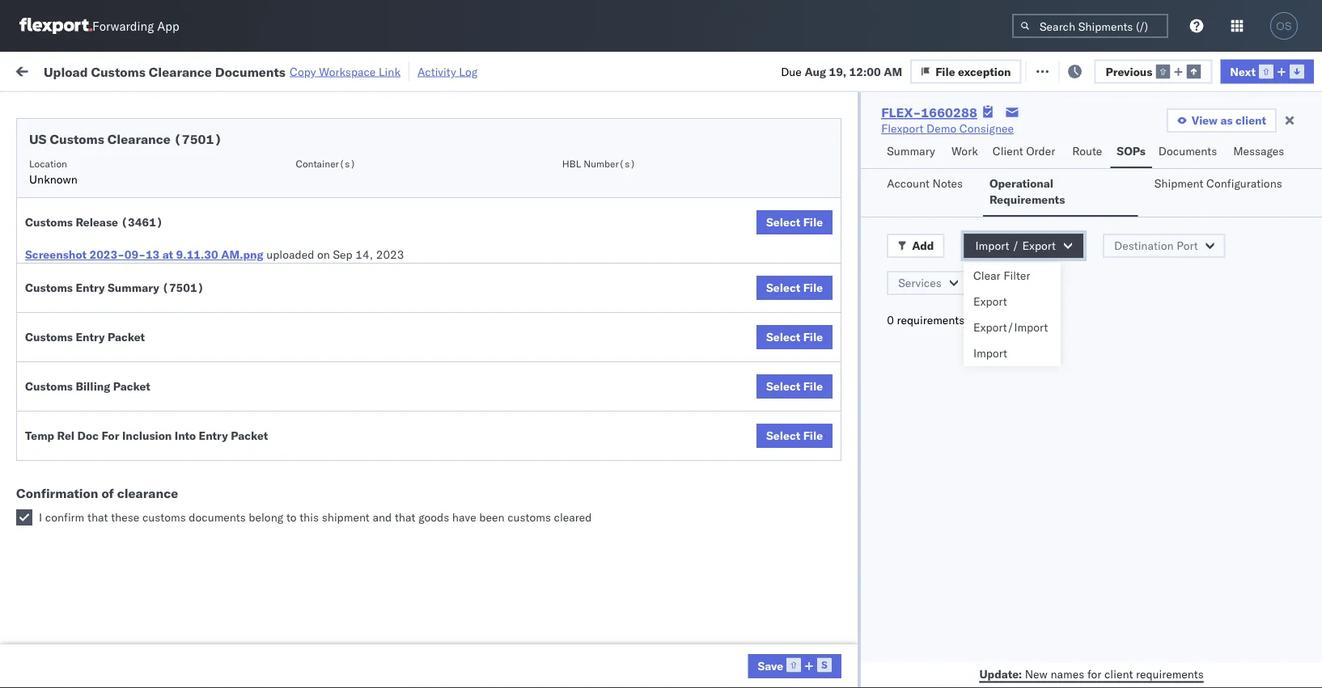 Task type: locate. For each thing, give the bounding box(es) containing it.
0 requirements
[[887, 313, 965, 327]]

confirm pickup from los angeles, ca
[[37, 438, 212, 469]]

i
[[39, 511, 42, 525]]

1 horizontal spatial exception
[[1069, 63, 1122, 77]]

7 fcl from the top
[[531, 625, 552, 639]]

6 schedule from the top
[[37, 367, 85, 381]]

11:00
[[261, 340, 292, 354]]

5 ca from the top
[[37, 454, 53, 469]]

2 select file button from the top
[[757, 276, 833, 300]]

3 schedule pickup from los angeles, ca from the top
[[37, 296, 218, 326]]

clearance down customs entry summary (7501)
[[125, 331, 177, 346]]

4, right the sep
[[368, 233, 378, 248]]

services
[[898, 276, 942, 290]]

update: new names for client requirements
[[980, 667, 1204, 681]]

ceau7522281, down operational
[[997, 197, 1080, 212]]

1 vandelay from the left
[[600, 625, 647, 639]]

messages button
[[1227, 137, 1293, 168]]

4, up 8,
[[368, 305, 378, 319]]

1 vertical spatial work
[[952, 144, 978, 158]]

1 select from the top
[[766, 215, 800, 229]]

and
[[373, 511, 392, 525]]

list box containing clear filter
[[964, 263, 1061, 367]]

11:00 pm pst, nov 8, 2022
[[261, 340, 408, 354]]

select for customs release (3461)
[[766, 215, 800, 229]]

file for temp rel doc for inclusion into entry packet
[[803, 429, 823, 443]]

appointment for 11:59 pm pst, dec 13, 2022
[[133, 411, 199, 425]]

1 vertical spatial test123456
[[1102, 198, 1170, 212]]

2022 for 1st "schedule pickup from los angeles, ca" link
[[381, 198, 409, 212]]

mbl/mawb numbers
[[1102, 132, 1201, 144]]

1 horizontal spatial on
[[396, 63, 409, 77]]

2 vertical spatial test123456
[[1102, 233, 1170, 248]]

flex
[[867, 132, 886, 144]]

0 horizontal spatial work
[[176, 63, 204, 77]]

9 resize handle column header from the left
[[1277, 125, 1296, 689]]

5 select file button from the top
[[757, 424, 833, 448]]

1 horizontal spatial export
[[1022, 239, 1056, 253]]

2022 for schedule delivery appointment link related to 11:59 pm pst, dec 13, 2022
[[387, 411, 415, 426]]

pst, for 13,
[[316, 411, 340, 426]]

client right for
[[1105, 667, 1133, 681]]

from for 1st "schedule pickup from los angeles, ca" link from the bottom
[[126, 616, 150, 630]]

client right 'as'
[[1236, 113, 1266, 127]]

select file button for customs billing packet
[[757, 375, 833, 399]]

2 hlxu6269489, from the top
[[1083, 197, 1166, 212]]

location
[[29, 157, 67, 170]]

1 - from the top
[[834, 554, 841, 568]]

flex-1846748
[[893, 162, 977, 176], [893, 198, 977, 212], [893, 233, 977, 248], [893, 269, 977, 283], [893, 305, 977, 319], [893, 340, 977, 354]]

ceau7522281, down import / export button
[[997, 269, 1080, 283]]

0 vertical spatial jan
[[343, 518, 361, 532]]

0 vertical spatial karl
[[844, 554, 865, 568]]

2 vertical spatial entry
[[199, 429, 228, 443]]

2 vertical spatial clearance
[[125, 331, 177, 346]]

4 4, from the top
[[368, 269, 378, 283]]

jan left 24,
[[343, 625, 361, 639]]

0 horizontal spatial summary
[[108, 281, 159, 295]]

0 horizontal spatial client
[[1105, 667, 1133, 681]]

2023 right 14, at the left of the page
[[376, 248, 404, 262]]

3 pdt, from the top
[[316, 233, 341, 248]]

4 select file button from the top
[[757, 375, 833, 399]]

export right / at top right
[[1022, 239, 1056, 253]]

1 vertical spatial upload
[[37, 331, 74, 346]]

schedule delivery appointment button up for
[[37, 410, 199, 428]]

2 schedule delivery appointment link from the top
[[37, 267, 199, 284]]

2023 for 24,
[[384, 625, 412, 639]]

clearance for upload customs clearance documents
[[125, 331, 177, 346]]

release
[[76, 215, 118, 229]]

5 hlxu6269489, from the top
[[1083, 304, 1166, 318]]

ca
[[37, 205, 53, 219], [37, 241, 53, 255], [37, 312, 53, 326], [37, 383, 53, 397], [37, 454, 53, 469], [37, 526, 53, 540], [37, 632, 53, 647]]

4 pdt, from the top
[[316, 269, 341, 283]]

file for customs entry summary (7501)
[[803, 281, 823, 295]]

1846748 down add
[[928, 269, 977, 283]]

my work
[[16, 59, 88, 81]]

0 vertical spatial entry
[[76, 281, 105, 295]]

add
[[912, 239, 934, 253]]

1 vertical spatial (7501)
[[162, 281, 204, 295]]

schedule delivery appointment link up for
[[37, 410, 199, 426]]

pst, for 23,
[[308, 447, 333, 461]]

schedule for schedule delivery appointment link related to 11:59 pm pst, dec 13, 2022
[[37, 411, 85, 425]]

4, for 4th schedule pickup from los angeles, ca button from the bottom
[[368, 305, 378, 319]]

4, down 14, at the left of the page
[[368, 269, 378, 283]]

2 vertical spatial 2023
[[384, 625, 412, 639]]

delivery for confirm delivery link
[[82, 482, 123, 496]]

appointment down us customs clearance (7501)
[[133, 161, 199, 176]]

import down export/import
[[973, 346, 1007, 361]]

ceau7522281, hlxu6269489, hlxu8034992 for 1st schedule pickup from los angeles, ca button from the top of the page
[[997, 197, 1248, 212]]

4 schedule from the top
[[37, 268, 85, 282]]

1 vertical spatial karl
[[844, 590, 865, 604]]

billing
[[76, 380, 110, 394]]

6 1846748 from the top
[[928, 340, 977, 354]]

shipment configurations
[[1155, 176, 1282, 191]]

ocean fcl for confirm pickup from los angeles, ca button
[[495, 447, 552, 461]]

numbers for mbl/mawb numbers
[[1161, 132, 1201, 144]]

documents down customs entry packet
[[37, 348, 96, 362]]

2 horizontal spatial documents
[[1159, 144, 1217, 158]]

from for 3rd "schedule pickup from los angeles, ca" link
[[126, 296, 150, 310]]

1 horizontal spatial numbers
[[1161, 132, 1201, 144]]

1846748 up 1889466
[[928, 340, 977, 354]]

1 horizontal spatial file exception
[[1047, 63, 1122, 77]]

6 schedule pickup from los angeles, ca button from the top
[[37, 615, 230, 649]]

3 ca from the top
[[37, 312, 53, 326]]

5 resize handle column header from the left
[[678, 125, 698, 689]]

1 vertical spatial documents
[[1159, 144, 1217, 158]]

5 ceau7522281, hlxu6269489, hlxu8034992 from the top
[[997, 304, 1248, 318]]

1 vertical spatial appointment
[[133, 268, 199, 282]]

0 horizontal spatial documents
[[37, 348, 96, 362]]

schedule delivery appointment link down us customs clearance (7501)
[[37, 161, 199, 177]]

numbers inside container numbers
[[997, 139, 1037, 151]]

at left risk
[[321, 63, 331, 77]]

2 vertical spatial schedule delivery appointment
[[37, 411, 199, 425]]

angeles, for 1st "schedule pickup from los angeles, ca" link from the bottom
[[174, 616, 218, 630]]

0 horizontal spatial requirements
[[897, 313, 965, 327]]

0 vertical spatial schedule delivery appointment
[[37, 161, 199, 176]]

2 schedule delivery appointment from the top
[[37, 268, 199, 282]]

1846748 for 3rd "schedule pickup from los angeles, ca" link
[[928, 305, 977, 319]]

work inside button
[[176, 63, 204, 77]]

lagerfeld
[[868, 554, 916, 568], [868, 590, 916, 604], [868, 661, 916, 675]]

4 select from the top
[[766, 380, 800, 394]]

5 ocean fcl from the top
[[495, 447, 552, 461]]

entry for summary
[[76, 281, 105, 295]]

clearance down the import work button
[[108, 131, 171, 147]]

1846748 down services button
[[928, 305, 977, 319]]

summary down 09-
[[108, 281, 159, 295]]

from for fifth "schedule pickup from los angeles, ca" link
[[126, 509, 150, 524]]

2 4, from the top
[[368, 198, 378, 212]]

summary down flexport
[[887, 144, 935, 158]]

2 vertical spatial appointment
[[133, 411, 199, 425]]

clearance down the 'app' on the left of the page
[[149, 63, 212, 80]]

ocean fcl for the upload customs clearance documents button
[[495, 340, 552, 354]]

4 schedule pickup from los angeles, ca from the top
[[37, 367, 218, 397]]

los inside confirm pickup from los angeles, ca
[[146, 438, 164, 452]]

3 karl from the top
[[844, 661, 865, 675]]

packet right billing at the left of page
[[113, 380, 150, 394]]

angeles, for 3rd "schedule pickup from los angeles, ca" link
[[174, 296, 218, 310]]

0 vertical spatial import
[[136, 63, 173, 77]]

2 schedule from the top
[[37, 189, 85, 203]]

13,
[[367, 411, 385, 426]]

ceau7522281,
[[997, 162, 1080, 176], [997, 197, 1080, 212], [997, 233, 1080, 247], [997, 269, 1080, 283], [997, 304, 1080, 318], [997, 340, 1080, 354]]

angeles, for fifth "schedule pickup from los angeles, ca" link
[[174, 509, 218, 524]]

0 vertical spatial (7501)
[[174, 131, 222, 147]]

1 schedule from the top
[[37, 161, 85, 176]]

1 vertical spatial -
[[834, 590, 841, 604]]

0 horizontal spatial customs
[[142, 511, 186, 525]]

0 vertical spatial confirm
[[37, 438, 79, 452]]

3 flex-1846748 from the top
[[893, 233, 977, 248]]

on right 205
[[396, 63, 409, 77]]

3 integration test account - karl lagerfeld from the top
[[706, 661, 916, 675]]

work
[[46, 59, 88, 81]]

3 1846748 from the top
[[928, 233, 977, 248]]

1 vertical spatial entry
[[76, 330, 105, 344]]

1 vertical spatial dec
[[336, 447, 357, 461]]

4, up 14, at the left of the page
[[368, 198, 378, 212]]

1 horizontal spatial work
[[952, 144, 978, 158]]

1 vertical spatial packet
[[113, 380, 150, 394]]

angeles, inside confirm pickup from los angeles, ca
[[167, 438, 212, 452]]

1 vertical spatial integration test account - karl lagerfeld
[[706, 590, 916, 604]]

ocean fcl for 6th schedule pickup from los angeles, ca button
[[495, 625, 552, 639]]

0 horizontal spatial on
[[317, 248, 330, 262]]

ceau7522281, down order
[[997, 162, 1080, 176]]

screenshot 2023-09-13 at 9.11.30 am.png link
[[25, 247, 263, 263]]

flexport demo consignee link
[[881, 121, 1014, 137]]

2022 for fifth "schedule pickup from los angeles, ca" link from the bottom
[[381, 233, 409, 248]]

(7501) down upload customs clearance documents copy workspace link at the left top of the page
[[174, 131, 222, 147]]

schedule for 3rd "schedule pickup from los angeles, ca" link from the bottom
[[37, 367, 85, 381]]

5 schedule pickup from los angeles, ca from the top
[[37, 509, 218, 540]]

temp rel doc for inclusion into entry packet
[[25, 429, 268, 443]]

packet down customs entry summary (7501)
[[108, 330, 145, 344]]

file exception down search shipments (/) text box at top
[[1047, 63, 1122, 77]]

09-
[[125, 248, 146, 262]]

numbers down container
[[997, 139, 1037, 151]]

pst, up 4:00 pm pst, dec 23, 2022 at the left
[[316, 411, 340, 426]]

4 fcl from the top
[[531, 411, 552, 426]]

0 vertical spatial upload
[[44, 63, 88, 80]]

0 vertical spatial lagerfeld
[[868, 554, 916, 568]]

1 vertical spatial import
[[975, 239, 1009, 253]]

1 fcl from the top
[[531, 198, 552, 212]]

activity
[[418, 64, 456, 78]]

0 vertical spatial packet
[[108, 330, 145, 344]]

2 vertical spatial karl
[[844, 661, 865, 675]]

0 vertical spatial on
[[396, 63, 409, 77]]

confirm up confirm
[[37, 482, 79, 496]]

select for temp rel doc for inclusion into entry packet
[[766, 429, 800, 443]]

1 ceau7522281, from the top
[[997, 162, 1080, 176]]

select for customs entry packet
[[766, 330, 800, 344]]

export/import
[[973, 320, 1048, 335]]

requirements down services button
[[897, 313, 965, 327]]

3 schedule delivery appointment from the top
[[37, 411, 199, 425]]

fcl for 1st schedule pickup from los angeles, ca button from the top of the page
[[531, 198, 552, 212]]

205 on track
[[372, 63, 438, 77]]

customs down clearance
[[142, 511, 186, 525]]

3 schedule from the top
[[37, 225, 85, 239]]

pst, left 24,
[[316, 625, 340, 639]]

2022 for upload customs clearance documents 'link'
[[380, 340, 408, 354]]

0 horizontal spatial file exception
[[936, 64, 1011, 78]]

appointment down 13
[[133, 268, 199, 282]]

documents up shipment
[[1159, 144, 1217, 158]]

1 that from the left
[[87, 511, 108, 525]]

0 vertical spatial export
[[1022, 239, 1056, 253]]

None checkbox
[[16, 510, 32, 526]]

upload up customs billing packet
[[37, 331, 74, 346]]

2 vertical spatial schedule delivery appointment button
[[37, 410, 199, 428]]

1 vertical spatial schedule delivery appointment link
[[37, 267, 199, 284]]

action
[[1267, 63, 1302, 77]]

test123456 up destination
[[1102, 198, 1170, 212]]

documents
[[215, 63, 286, 80], [1159, 144, 1217, 158], [37, 348, 96, 362]]

dec left 13,
[[343, 411, 364, 426]]

that down confirmation of clearance at the bottom left of the page
[[87, 511, 108, 525]]

work button
[[945, 137, 986, 168]]

3 select from the top
[[766, 330, 800, 344]]

schedule pickup from los angeles, ca for 3rd "schedule pickup from los angeles, ca" link from the bottom
[[37, 367, 218, 397]]

appointment up "inclusion" on the left of page
[[133, 411, 199, 425]]

work down flexport demo consignee link
[[952, 144, 978, 158]]

11:59 for schedule delivery appointment link related to 11:59 pm pdt, nov 4, 2022
[[261, 269, 292, 283]]

confirm for confirm pickup from los angeles, ca
[[37, 438, 79, 452]]

operational
[[990, 176, 1054, 191]]

pickup
[[88, 189, 123, 203], [88, 225, 123, 239], [88, 296, 123, 310], [88, 367, 123, 381], [82, 438, 116, 452], [88, 509, 123, 524], [88, 616, 123, 630]]

schedule for 3rd "schedule pickup from los angeles, ca" link
[[37, 296, 85, 310]]

resize handle column header
[[231, 125, 251, 689], [411, 125, 431, 689], [468, 125, 487, 689], [573, 125, 592, 689], [678, 125, 698, 689], [840, 125, 859, 689], [969, 125, 989, 689], [1075, 125, 1094, 689], [1277, 125, 1296, 689], [1293, 125, 1313, 689]]

schedule pickup from los angeles, ca for 1st "schedule pickup from los angeles, ca" link from the bottom
[[37, 616, 218, 647]]

0 vertical spatial summary
[[887, 144, 935, 158]]

1 horizontal spatial client
[[1236, 113, 1266, 127]]

delivery inside button
[[82, 482, 123, 496]]

delivery for schedule delivery appointment link related to 11:59 pm pdt, nov 4, 2022
[[88, 268, 130, 282]]

2 vertical spatial import
[[973, 346, 1007, 361]]

4 1846748 from the top
[[928, 269, 977, 283]]

1 vertical spatial integration
[[706, 590, 761, 604]]

dec
[[343, 411, 364, 426], [336, 447, 357, 461]]

2023 right 12,
[[384, 518, 412, 532]]

0 vertical spatial schedule delivery appointment button
[[37, 161, 199, 178]]

2 vertical spatial documents
[[37, 348, 96, 362]]

exception up 1660288
[[958, 64, 1011, 78]]

4 select file from the top
[[766, 380, 823, 394]]

11:59 for 1st "schedule pickup from los angeles, ca" link from the bottom
[[261, 625, 292, 639]]

customs right been
[[508, 511, 551, 525]]

flexport. image
[[19, 18, 92, 34]]

0 vertical spatial dec
[[343, 411, 364, 426]]

schedule delivery appointment down 2023-
[[37, 268, 199, 282]]

2 vertical spatial schedule delivery appointment link
[[37, 410, 199, 426]]

customs release (3461)
[[25, 215, 163, 229]]

jan for 12,
[[343, 518, 361, 532]]

confirm inside button
[[37, 482, 79, 496]]

nov
[[344, 162, 365, 176], [344, 198, 365, 212], [344, 233, 365, 248], [344, 269, 365, 283], [344, 305, 365, 319], [343, 340, 364, 354]]

0 horizontal spatial vandelay
[[600, 625, 647, 639]]

packet up 4:00
[[231, 429, 268, 443]]

1 horizontal spatial summary
[[887, 144, 935, 158]]

1 vertical spatial confirm
[[37, 482, 79, 496]]

entry up customs billing packet
[[76, 330, 105, 344]]

Search Work text field
[[779, 58, 955, 82]]

schedule delivery appointment for 11:59 pm pdt, nov 4, 2022
[[37, 268, 199, 282]]

3 schedule delivery appointment button from the top
[[37, 410, 199, 428]]

1 1846748 from the top
[[928, 162, 977, 176]]

test123456 left the port
[[1102, 233, 1170, 248]]

summary button
[[881, 137, 945, 168]]

schedule for schedule delivery appointment link related to 11:59 pm pdt, nov 4, 2022
[[37, 268, 85, 282]]

2 ca from the top
[[37, 241, 53, 255]]

1846748 up clear at the right top
[[928, 233, 977, 248]]

select file button for customs entry packet
[[757, 325, 833, 350]]

at right 13
[[162, 248, 173, 262]]

import left / at top right
[[975, 239, 1009, 253]]

numbers inside button
[[1161, 132, 1201, 144]]

ceau7522281, up the filter
[[997, 233, 1080, 247]]

cleared
[[554, 511, 592, 525]]

dec left the 23, at the left of page
[[336, 447, 357, 461]]

on left the sep
[[317, 248, 330, 262]]

flex-1846748 button
[[867, 158, 981, 181], [867, 158, 981, 181], [867, 194, 981, 216], [867, 194, 981, 216], [867, 229, 981, 252], [867, 229, 981, 252], [867, 265, 981, 288], [867, 265, 981, 288], [867, 301, 981, 323], [867, 301, 981, 323], [867, 336, 981, 359], [867, 336, 981, 359]]

2022
[[381, 162, 409, 176], [381, 198, 409, 212], [381, 233, 409, 248], [381, 269, 409, 283], [381, 305, 409, 319], [380, 340, 408, 354], [387, 411, 415, 426], [380, 447, 408, 461]]

schedule pickup from los angeles, ca for fifth "schedule pickup from los angeles, ca" link from the bottom
[[37, 225, 218, 255]]

appointment for 11:59 pm pdt, nov 4, 2022
[[133, 268, 199, 282]]

destination
[[1114, 239, 1174, 253]]

confirm inside confirm pickup from los angeles, ca
[[37, 438, 79, 452]]

summary inside summary button
[[887, 144, 935, 158]]

exception down search shipments (/) text box at top
[[1069, 63, 1122, 77]]

los for 1st "schedule pickup from los angeles, ca" link
[[153, 189, 171, 203]]

1 select file from the top
[[766, 215, 823, 229]]

1 schedule pickup from los angeles, ca button from the top
[[37, 188, 230, 222]]

numbers down view
[[1161, 132, 1201, 144]]

1 vertical spatial 2023
[[384, 518, 412, 532]]

clearance for us customs clearance (7501)
[[108, 131, 171, 147]]

1 horizontal spatial that
[[395, 511, 416, 525]]

12,
[[364, 518, 381, 532]]

2 pdt, from the top
[[316, 198, 341, 212]]

4 schedule pickup from los angeles, ca link from the top
[[37, 366, 230, 399]]

upload up by:
[[44, 63, 88, 80]]

4, right 'container(s)'
[[368, 162, 378, 176]]

hbl number(s)
[[562, 157, 636, 170]]

11:59 pm pdt, nov 4, 2022
[[261, 162, 409, 176], [261, 198, 409, 212], [261, 233, 409, 248], [261, 269, 409, 283], [261, 305, 409, 319]]

that right and in the bottom of the page
[[395, 511, 416, 525]]

9.11.30
[[176, 248, 218, 262]]

schedule delivery appointment link down 2023-
[[37, 267, 199, 284]]

shipment configurations button
[[1148, 169, 1296, 217]]

1 vertical spatial schedule delivery appointment button
[[37, 267, 199, 285]]

documents for upload customs clearance documents
[[37, 348, 96, 362]]

container
[[997, 126, 1040, 138]]

entry down 2023-
[[76, 281, 105, 295]]

select file for customs release (3461)
[[766, 215, 823, 229]]

0 vertical spatial integration
[[706, 554, 761, 568]]

confirm
[[37, 438, 79, 452], [37, 482, 79, 496]]

6 fcl from the top
[[531, 518, 552, 532]]

from inside confirm pickup from los angeles, ca
[[119, 438, 143, 452]]

operational requirements button
[[983, 169, 1138, 217]]

test123456 down sops at top
[[1102, 162, 1170, 176]]

hbl
[[562, 157, 581, 170]]

0 vertical spatial work
[[176, 63, 204, 77]]

file exception up 1660288
[[936, 64, 1011, 78]]

0 vertical spatial test123456
[[1102, 162, 1170, 176]]

0 vertical spatial appointment
[[133, 161, 199, 176]]

select for customs entry summary (7501)
[[766, 281, 800, 295]]

2 appointment from the top
[[133, 268, 199, 282]]

customs entry summary (7501)
[[25, 281, 204, 295]]

due aug 19, 12:00 am
[[781, 64, 902, 78]]

4,
[[368, 162, 378, 176], [368, 198, 378, 212], [368, 233, 378, 248], [368, 269, 378, 283], [368, 305, 378, 319]]

work down the 'app' on the left of the page
[[176, 63, 204, 77]]

import down the 'app' on the left of the page
[[136, 63, 173, 77]]

angeles,
[[174, 189, 218, 203], [174, 225, 218, 239], [174, 296, 218, 310], [174, 367, 218, 381], [167, 438, 212, 452], [174, 509, 218, 524], [174, 616, 218, 630]]

dec for 23,
[[336, 447, 357, 461]]

3 schedule delivery appointment link from the top
[[37, 410, 199, 426]]

1 vertical spatial jan
[[343, 625, 361, 639]]

1846748 down notes
[[928, 198, 977, 212]]

2 fcl from the top
[[531, 305, 552, 319]]

3 ocean fcl from the top
[[495, 340, 552, 354]]

work
[[176, 63, 204, 77], [952, 144, 978, 158]]

0 vertical spatial at
[[321, 63, 331, 77]]

entry right the into
[[199, 429, 228, 443]]

2 vertical spatial -
[[834, 661, 841, 675]]

upload customs clearance documents copy workspace link
[[44, 63, 401, 80]]

activity log button
[[418, 62, 478, 81]]

1 4, from the top
[[368, 162, 378, 176]]

ceau7522281, up export/import
[[997, 304, 1080, 318]]

6 flex-1846748 from the top
[[893, 340, 977, 354]]

6 schedule pickup from los angeles, ca from the top
[[37, 616, 218, 647]]

schedule delivery appointment down us customs clearance (7501)
[[37, 161, 199, 176]]

schedule delivery appointment link for 11:59 pm pdt, nov 4, 2022
[[37, 267, 199, 284]]

update:
[[980, 667, 1022, 681]]

documents inside the upload customs clearance documents
[[37, 348, 96, 362]]

clearance inside the upload customs clearance documents
[[125, 331, 177, 346]]

2 integration test account - karl lagerfeld from the top
[[706, 590, 916, 604]]

los for 3rd "schedule pickup from los angeles, ca" link from the bottom
[[153, 367, 171, 381]]

1 vertical spatial clearance
[[108, 131, 171, 147]]

5 fcl from the top
[[531, 447, 552, 461]]

documents left 'copy' on the top
[[215, 63, 286, 80]]

operational requirements
[[990, 176, 1065, 207]]

messages
[[1233, 144, 1284, 158]]

upload
[[44, 63, 88, 80], [37, 331, 74, 346]]

1 vertical spatial schedule delivery appointment
[[37, 268, 199, 282]]

1 vertical spatial requirements
[[1136, 667, 1204, 681]]

export
[[1022, 239, 1056, 253], [973, 295, 1007, 309]]

requirements
[[990, 193, 1065, 207]]

us
[[29, 131, 47, 147]]

forwarding app link
[[19, 18, 179, 34]]

sops
[[1117, 144, 1146, 158]]

7 11:59 from the top
[[261, 518, 292, 532]]

hlxu6269489,
[[1083, 162, 1166, 176], [1083, 197, 1166, 212], [1083, 233, 1166, 247], [1083, 269, 1166, 283], [1083, 304, 1166, 318], [1083, 340, 1166, 354]]

select file for customs entry packet
[[766, 330, 823, 344]]

4:00
[[261, 447, 285, 461]]

ceau7522281, down export/import
[[997, 340, 1080, 354]]

0 vertical spatial schedule delivery appointment link
[[37, 161, 199, 177]]

1 horizontal spatial documents
[[215, 63, 286, 80]]

schedule delivery appointment link
[[37, 161, 199, 177], [37, 267, 199, 284], [37, 410, 199, 426]]

flex-1660288
[[881, 104, 977, 121]]

on
[[396, 63, 409, 77], [317, 248, 330, 262]]

file for customs entry packet
[[803, 330, 823, 344]]

requirements right for
[[1136, 667, 1204, 681]]

5 11:59 pm pdt, nov 4, 2022 from the top
[[261, 305, 409, 319]]

schedule delivery appointment button down us customs clearance (7501)
[[37, 161, 199, 178]]

confirm pickup from los angeles, ca link
[[37, 437, 230, 470]]

0 vertical spatial documents
[[215, 63, 286, 80]]

belong
[[249, 511, 283, 525]]

confirm up confirmation
[[37, 438, 79, 452]]

2 vertical spatial integration test account - karl lagerfeld
[[706, 661, 916, 675]]

2 confirm from the top
[[37, 482, 79, 496]]

2023 right 24,
[[384, 625, 412, 639]]

ca for 1st "schedule pickup from los angeles, ca" link
[[37, 205, 53, 219]]

pdt, for 1st schedule pickup from los angeles, ca button from the top of the page
[[316, 198, 341, 212]]

schedule delivery appointment button down 2023-
[[37, 267, 199, 285]]

1846748 for 1st "schedule pickup from los angeles, ca" link
[[928, 198, 977, 212]]

4 ceau7522281, from the top
[[997, 269, 1080, 283]]

0 horizontal spatial export
[[973, 295, 1007, 309]]

5 schedule from the top
[[37, 296, 85, 310]]

0 vertical spatial integration test account - karl lagerfeld
[[706, 554, 916, 568]]

schedule
[[37, 161, 85, 176], [37, 189, 85, 203], [37, 225, 85, 239], [37, 268, 85, 282], [37, 296, 85, 310], [37, 367, 85, 381], [37, 411, 85, 425], [37, 509, 85, 524], [37, 616, 85, 630]]

import for import work
[[136, 63, 173, 77]]

0 vertical spatial clearance
[[149, 63, 212, 80]]

upload customs clearance documents button
[[37, 331, 230, 365]]

ca inside confirm pickup from los angeles, ca
[[37, 454, 53, 469]]

fcl for confirm pickup from los angeles, ca button
[[531, 447, 552, 461]]

(7501) down 9.11.30
[[162, 281, 204, 295]]

1 vertical spatial summary
[[108, 281, 159, 295]]

pst, down 11:59 pm pst, dec 13, 2022
[[308, 447, 333, 461]]

0 horizontal spatial numbers
[[997, 139, 1037, 151]]

customs down screenshot
[[25, 281, 73, 295]]

3 11:59 pm pdt, nov 4, 2022 from the top
[[261, 233, 409, 248]]

pst, right the to
[[316, 518, 340, 532]]

2 vertical spatial integration
[[706, 661, 761, 675]]

3 resize handle column header from the left
[[468, 125, 487, 689]]

2 1846748 from the top
[[928, 198, 977, 212]]

1 horizontal spatial customs
[[508, 511, 551, 525]]

list box
[[964, 263, 1061, 367]]

ceau7522281, hlxu6269489, hlxu8034992 for 2nd schedule pickup from los angeles, ca button
[[997, 233, 1248, 247]]

los for fifth "schedule pickup from los angeles, ca" link from the bottom
[[153, 225, 171, 239]]

0 vertical spatial client
[[1236, 113, 1266, 127]]

1 horizontal spatial vandelay
[[706, 625, 752, 639]]

0 horizontal spatial that
[[87, 511, 108, 525]]

1 jan from the top
[[343, 518, 361, 532]]

shipment
[[322, 511, 370, 525]]

0 vertical spatial -
[[834, 554, 841, 568]]

copy
[[290, 64, 316, 78]]

schedule delivery appointment up for
[[37, 411, 199, 425]]

1 vertical spatial lagerfeld
[[868, 590, 916, 604]]

delivery for 1st schedule delivery appointment link from the top
[[88, 161, 130, 176]]

id
[[888, 132, 898, 144]]

2 vertical spatial packet
[[231, 429, 268, 443]]

ocean fcl for 1st schedule pickup from los angeles, ca button from the top of the page
[[495, 198, 552, 212]]

export down clear at the right top
[[973, 295, 1007, 309]]

upload inside the upload customs clearance documents
[[37, 331, 74, 346]]

previous
[[1106, 64, 1153, 78]]

pst, left 8,
[[316, 340, 340, 354]]

customs up billing at the left of page
[[77, 331, 122, 346]]

jan left 12,
[[343, 518, 361, 532]]

dec for 13,
[[343, 411, 364, 426]]

1846748 down flexport demo consignee link
[[928, 162, 977, 176]]

numbers for container numbers
[[997, 139, 1037, 151]]

2 11:59 pm pdt, nov 4, 2022 from the top
[[261, 198, 409, 212]]

2 vertical spatial lagerfeld
[[868, 661, 916, 675]]

bosch
[[600, 162, 632, 176], [600, 198, 632, 212], [706, 198, 738, 212], [706, 233, 738, 248], [706, 269, 738, 283], [600, 305, 632, 319], [706, 305, 738, 319], [600, 340, 632, 354], [706, 340, 738, 354], [706, 376, 738, 390], [600, 411, 632, 426], [706, 411, 738, 426], [600, 447, 632, 461], [706, 447, 738, 461]]



Task type: vqa. For each thing, say whether or not it's contained in the screenshot.
CONFIRM PICKUP FROM ZURICH AIRPORT button
no



Task type: describe. For each thing, give the bounding box(es) containing it.
entry for packet
[[76, 330, 105, 344]]

1 karl from the top
[[844, 554, 865, 568]]

/
[[1012, 239, 1019, 253]]

1660288
[[921, 104, 977, 121]]

1 schedule delivery appointment button from the top
[[37, 161, 199, 178]]

notes
[[933, 176, 963, 191]]

by:
[[59, 99, 74, 113]]

order
[[1026, 144, 1055, 158]]

6 resize handle column header from the left
[[840, 125, 859, 689]]

select file for temp rel doc for inclusion into entry packet
[[766, 429, 823, 443]]

11:59 for 1st "schedule pickup from los angeles, ca" link
[[261, 198, 292, 212]]

4 ceau7522281, hlxu6269489, hlxu8034992 from the top
[[997, 269, 1248, 283]]

5 flex-1846748 from the top
[[893, 305, 977, 319]]

los for 1st "schedule pickup from los angeles, ca" link from the bottom
[[153, 616, 171, 630]]

11:59 pm pst, jan 12, 2023
[[261, 518, 412, 532]]

this
[[300, 511, 319, 525]]

1 test123456 from the top
[[1102, 162, 1170, 176]]

2 ceau7522281, from the top
[[997, 197, 1080, 212]]

sops button
[[1111, 137, 1152, 168]]

ca for fifth "schedule pickup from los angeles, ca" link from the bottom
[[37, 241, 53, 255]]

Search Shipments (/) text field
[[1012, 14, 1169, 38]]

6 ceau7522281, from the top
[[997, 340, 1080, 354]]

view as client button
[[1167, 108, 1277, 133]]

1 vertical spatial client
[[1105, 667, 1133, 681]]

file for customs release (3461)
[[803, 215, 823, 229]]

4 resize handle column header from the left
[[573, 125, 592, 689]]

1 lagerfeld from the top
[[868, 554, 916, 568]]

24,
[[364, 625, 381, 639]]

container numbers
[[997, 126, 1040, 151]]

5 schedule pickup from los angeles, ca link from the top
[[37, 509, 230, 541]]

1 hlxu8034992 from the top
[[1169, 162, 1248, 176]]

customs down by:
[[50, 131, 104, 147]]

pdt, for 4th schedule pickup from los angeles, ca button from the bottom
[[316, 305, 341, 319]]

1 pdt, from the top
[[316, 162, 341, 176]]

schedule for fifth "schedule pickup from los angeles, ca" link
[[37, 509, 85, 524]]

6 hlxu6269489, from the top
[[1083, 340, 1166, 354]]

4, for 1st schedule pickup from los angeles, ca button from the top of the page
[[368, 198, 378, 212]]

1846748 for upload customs clearance documents 'link'
[[928, 340, 977, 354]]

previous button
[[1094, 59, 1212, 84]]

3 ceau7522281, from the top
[[997, 233, 1080, 247]]

vandelay for vandelay west
[[706, 625, 752, 639]]

names
[[1051, 667, 1085, 681]]

1 hlxu6269489, from the top
[[1083, 162, 1166, 176]]

doc
[[77, 429, 99, 443]]

schedule for 1st schedule delivery appointment link from the top
[[37, 161, 85, 176]]

2 schedule pickup from los angeles, ca button from the top
[[37, 224, 230, 258]]

to
[[286, 511, 297, 525]]

schedule pickup from los angeles, ca for fifth "schedule pickup from los angeles, ca" link
[[37, 509, 218, 540]]

0 horizontal spatial exception
[[958, 64, 1011, 78]]

maeu9408431
[[1102, 661, 1184, 675]]

ca for 3rd "schedule pickup from los angeles, ca" link from the bottom
[[37, 383, 53, 397]]

4 ocean fcl from the top
[[495, 411, 552, 426]]

configurations
[[1207, 176, 1282, 191]]

add button
[[887, 234, 945, 258]]

message (0)
[[217, 63, 283, 77]]

angeles, for 3rd "schedule pickup from los angeles, ca" link from the bottom
[[174, 367, 218, 381]]

pdt, for 2nd schedule pickup from los angeles, ca button
[[316, 233, 341, 248]]

los for confirm pickup from los angeles, ca link
[[146, 438, 164, 452]]

route button
[[1066, 137, 1111, 168]]

(7501) for us customs clearance (7501)
[[174, 131, 222, 147]]

delivery for schedule delivery appointment link related to 11:59 pm pst, dec 13, 2022
[[88, 411, 130, 425]]

temp
[[25, 429, 54, 443]]

file for customs billing packet
[[803, 380, 823, 394]]

activity log
[[418, 64, 478, 78]]

3 - from the top
[[834, 661, 841, 675]]

3 integration from the top
[[706, 661, 761, 675]]

1 horizontal spatial requirements
[[1136, 667, 1204, 681]]

unknown
[[29, 172, 78, 187]]

1 ceau7522281, hlxu6269489, hlxu8034992 from the top
[[997, 162, 1248, 176]]

route
[[1072, 144, 1102, 158]]

export inside button
[[1022, 239, 1056, 253]]

schedule delivery appointment button for 11:59 pm pst, dec 13, 2022
[[37, 410, 199, 428]]

7 resize handle column header from the left
[[969, 125, 989, 689]]

3 schedule pickup from los angeles, ca link from the top
[[37, 295, 230, 327]]

2 test123456 from the top
[[1102, 198, 1170, 212]]

work inside button
[[952, 144, 978, 158]]

goods
[[418, 511, 449, 525]]

documents for upload customs clearance documents copy workspace link
[[215, 63, 286, 80]]

account notes
[[887, 176, 963, 191]]

11:59 for fifth "schedule pickup from los angeles, ca" link from the bottom
[[261, 233, 292, 248]]

1 appointment from the top
[[133, 161, 199, 176]]

forwarding app
[[92, 18, 179, 34]]

sep
[[333, 248, 353, 262]]

los for 3rd "schedule pickup from los angeles, ca" link
[[153, 296, 171, 310]]

2 schedule pickup from los angeles, ca link from the top
[[37, 224, 230, 256]]

11:59 pm pst, dec 13, 2022
[[261, 411, 415, 426]]

6 schedule pickup from los angeles, ca link from the top
[[37, 615, 230, 648]]

1 customs from the left
[[142, 511, 186, 525]]

west
[[755, 625, 781, 639]]

11:59 pm pdt, nov 4, 2022 for 1st schedule pickup from los angeles, ca button from the top of the page
[[261, 198, 409, 212]]

1 flex-1846748 from the top
[[893, 162, 977, 176]]

i confirm that these customs documents belong to this shipment and that goods have been customs cleared
[[39, 511, 592, 525]]

due
[[781, 64, 802, 78]]

1 11:59 from the top
[[261, 162, 292, 176]]

23,
[[360, 447, 378, 461]]

angeles, for 1st "schedule pickup from los angeles, ca" link
[[174, 189, 218, 203]]

batch action
[[1232, 63, 1302, 77]]

filtered
[[16, 99, 56, 113]]

packet for customs billing packet
[[113, 380, 150, 394]]

from for fifth "schedule pickup from los angeles, ca" link from the bottom
[[126, 225, 150, 239]]

ca for 1st "schedule pickup from los angeles, ca" link from the bottom
[[37, 632, 53, 647]]

2022 for schedule delivery appointment link related to 11:59 pm pdt, nov 4, 2022
[[381, 269, 409, 283]]

pst, for 8,
[[316, 340, 340, 354]]

for
[[102, 429, 119, 443]]

flex-2130387
[[893, 661, 977, 675]]

4 schedule pickup from los angeles, ca button from the top
[[37, 366, 230, 400]]

copy workspace link button
[[290, 64, 401, 78]]

4:00 pm pst, dec 23, 2022
[[261, 447, 408, 461]]

10 resize handle column header from the left
[[1293, 125, 1313, 689]]

into
[[175, 429, 196, 443]]

12:00
[[849, 64, 881, 78]]

flex id button
[[859, 129, 973, 145]]

select file button for customs release (3461)
[[757, 210, 833, 235]]

select file for customs entry summary (7501)
[[766, 281, 823, 295]]

4, for 2nd schedule pickup from los angeles, ca button
[[368, 233, 378, 248]]

filter
[[1004, 269, 1030, 283]]

schedule for fifth "schedule pickup from los angeles, ca" link from the bottom
[[37, 225, 85, 239]]

1 integration from the top
[[706, 554, 761, 568]]

import / export
[[975, 239, 1056, 253]]

1846748 for fifth "schedule pickup from los angeles, ca" link from the bottom
[[928, 233, 977, 248]]

jan for 24,
[[343, 625, 361, 639]]

1 schedule pickup from los angeles, ca link from the top
[[37, 188, 230, 221]]

11:59 for fifth "schedule pickup from los angeles, ca" link
[[261, 518, 292, 532]]

4 11:59 pm pdt, nov 4, 2022 from the top
[[261, 269, 409, 283]]

ocean fcl for 4th schedule pickup from los angeles, ca button from the bottom
[[495, 305, 552, 319]]

4 hlxu8034992 from the top
[[1169, 269, 1248, 283]]

workitem
[[18, 132, 60, 144]]

confirm delivery button
[[37, 481, 123, 499]]

track
[[411, 63, 438, 77]]

schedule delivery appointment for 11:59 pm pst, dec 13, 2022
[[37, 411, 199, 425]]

ocean fcl for 5th schedule pickup from los angeles, ca button
[[495, 518, 552, 532]]

customs inside the upload customs clearance documents
[[77, 331, 122, 346]]

flex id
[[867, 132, 898, 144]]

schedule pickup from los angeles, ca for 1st "schedule pickup from los angeles, ca" link
[[37, 189, 218, 219]]

port
[[1177, 239, 1198, 253]]

1 resize handle column header from the left
[[231, 125, 251, 689]]

schedule for 1st "schedule pickup from los angeles, ca" link
[[37, 189, 85, 203]]

flex-1660288 link
[[881, 104, 977, 121]]

from for confirm pickup from los angeles, ca link
[[119, 438, 143, 452]]

4 flex-1846748 from the top
[[893, 269, 977, 283]]

services button
[[887, 271, 969, 295]]

confirm delivery
[[37, 482, 123, 496]]

8 resize handle column header from the left
[[1075, 125, 1094, 689]]

save button
[[748, 655, 842, 679]]

1 horizontal spatial at
[[321, 63, 331, 77]]

2023-
[[89, 248, 125, 262]]

2 hlxu8034992 from the top
[[1169, 197, 1248, 212]]

view
[[1192, 113, 1218, 127]]

2 customs from the left
[[508, 511, 551, 525]]

customs left billing at the left of page
[[25, 380, 73, 394]]

upload customs clearance documents link
[[37, 331, 230, 363]]

(3461)
[[121, 215, 163, 229]]

0
[[887, 313, 894, 327]]

1 vertical spatial export
[[973, 295, 1007, 309]]

ca for confirm pickup from los angeles, ca link
[[37, 454, 53, 469]]

2 resize handle column header from the left
[[411, 125, 431, 689]]

3 hlxu6269489, from the top
[[1083, 233, 1166, 247]]

demo
[[927, 121, 957, 136]]

5 ceau7522281, from the top
[[997, 304, 1080, 318]]

my
[[16, 59, 42, 81]]

11:59 pm pdt, nov 4, 2022 for 2nd schedule pickup from los angeles, ca button
[[261, 233, 409, 248]]

angeles, for confirm pickup from los angeles, ca link
[[167, 438, 212, 452]]

upload customs clearance documents
[[37, 331, 177, 362]]

client inside button
[[1236, 113, 1266, 127]]

customs up screenshot
[[25, 215, 73, 229]]

2022 for 3rd "schedule pickup from los angeles, ca" link
[[381, 305, 409, 319]]

os
[[1276, 20, 1292, 32]]

next button
[[1221, 59, 1314, 84]]

4 hlxu6269489, from the top
[[1083, 269, 1166, 283]]

6 hlxu8034992 from the top
[[1169, 340, 1248, 354]]

select file for customs billing packet
[[766, 380, 823, 394]]

ca for 3rd "schedule pickup from los angeles, ca" link
[[37, 312, 53, 326]]

upload for upload customs clearance documents
[[37, 331, 74, 346]]

select file button for temp rel doc for inclusion into entry packet
[[757, 424, 833, 448]]

13
[[146, 248, 160, 262]]

2 lagerfeld from the top
[[868, 590, 916, 604]]

vandelay west
[[706, 625, 781, 639]]

11:59 for schedule delivery appointment link related to 11:59 pm pst, dec 13, 2022
[[261, 411, 292, 426]]

2022 for confirm pickup from los angeles, ca link
[[380, 447, 408, 461]]

1 vertical spatial on
[[317, 248, 330, 262]]

3 hlxu8034992 from the top
[[1169, 233, 1248, 247]]

customs billing packet
[[25, 380, 150, 394]]

8,
[[367, 340, 377, 354]]

confirm
[[45, 511, 84, 525]]

pst, for 24,
[[316, 625, 340, 639]]

0 vertical spatial requirements
[[897, 313, 965, 327]]

flexport
[[881, 121, 924, 136]]

2023 for 12,
[[384, 518, 412, 532]]

ceau7522281, hlxu6269489, hlxu8034992 for the upload customs clearance documents button
[[997, 340, 1248, 354]]

screenshot 2023-09-13 at 9.11.30 am.png uploaded on sep 14, 2023
[[25, 248, 404, 262]]

2 karl from the top
[[844, 590, 865, 604]]

1 schedule delivery appointment link from the top
[[37, 161, 199, 177]]

of
[[102, 486, 114, 502]]

5 schedule pickup from los angeles, ca button from the top
[[37, 509, 230, 543]]

client order
[[993, 144, 1055, 158]]

customs entry packet
[[25, 330, 145, 344]]

aug
[[805, 64, 826, 78]]

vandelay for vandelay
[[600, 625, 647, 639]]

1 11:59 pm pdt, nov 4, 2022 from the top
[[261, 162, 409, 176]]

1 schedule delivery appointment from the top
[[37, 161, 199, 176]]

(0)
[[262, 63, 283, 77]]

account inside button
[[887, 176, 930, 191]]

ca for fifth "schedule pickup from los angeles, ca" link
[[37, 526, 53, 540]]

2 integration from the top
[[706, 590, 761, 604]]

mbl/mawb numbers button
[[1094, 129, 1280, 145]]

11:59 pm pdt, nov 4, 2022 for 4th schedule pickup from los angeles, ca button from the bottom
[[261, 305, 409, 319]]

2 flex-1846748 from the top
[[893, 198, 977, 212]]

1 integration test account - karl lagerfeld from the top
[[706, 554, 916, 568]]

select for customs billing packet
[[766, 380, 800, 394]]

documents inside the documents button
[[1159, 144, 1217, 158]]

schedule pickup from los angeles, ca for 3rd "schedule pickup from los angeles, ca" link
[[37, 296, 218, 326]]

batch action button
[[1207, 58, 1313, 82]]

3 test123456 from the top
[[1102, 233, 1170, 248]]

fcl for 5th schedule pickup from los angeles, ca button
[[531, 518, 552, 532]]

2 that from the left
[[395, 511, 416, 525]]

am.png
[[221, 248, 263, 262]]

am
[[884, 64, 902, 78]]

los for fifth "schedule pickup from los angeles, ca" link
[[153, 509, 171, 524]]

select file button for customs entry summary (7501)
[[757, 276, 833, 300]]

from for 1st "schedule pickup from los angeles, ca" link
[[126, 189, 150, 203]]

import for import / export
[[975, 239, 1009, 253]]

0 vertical spatial 2023
[[376, 248, 404, 262]]

view as client
[[1192, 113, 1266, 127]]

3 lagerfeld from the top
[[868, 661, 916, 675]]

(7501) for customs entry summary (7501)
[[162, 281, 204, 295]]

pst, for 12,
[[316, 518, 340, 532]]

angeles, for fifth "schedule pickup from los angeles, ca" link from the bottom
[[174, 225, 218, 239]]

risk
[[334, 63, 353, 77]]

3 schedule pickup from los angeles, ca button from the top
[[37, 295, 230, 329]]

pickup inside confirm pickup from los angeles, ca
[[82, 438, 116, 452]]

5 hlxu8034992 from the top
[[1169, 304, 1248, 318]]

customs down forwarding
[[91, 63, 146, 80]]

2 - from the top
[[834, 590, 841, 604]]

app
[[157, 18, 179, 34]]

customs up customs billing packet
[[25, 330, 73, 344]]

client order button
[[986, 137, 1066, 168]]

0 horizontal spatial at
[[162, 248, 173, 262]]

clearance for upload customs clearance documents copy workspace link
[[149, 63, 212, 80]]



